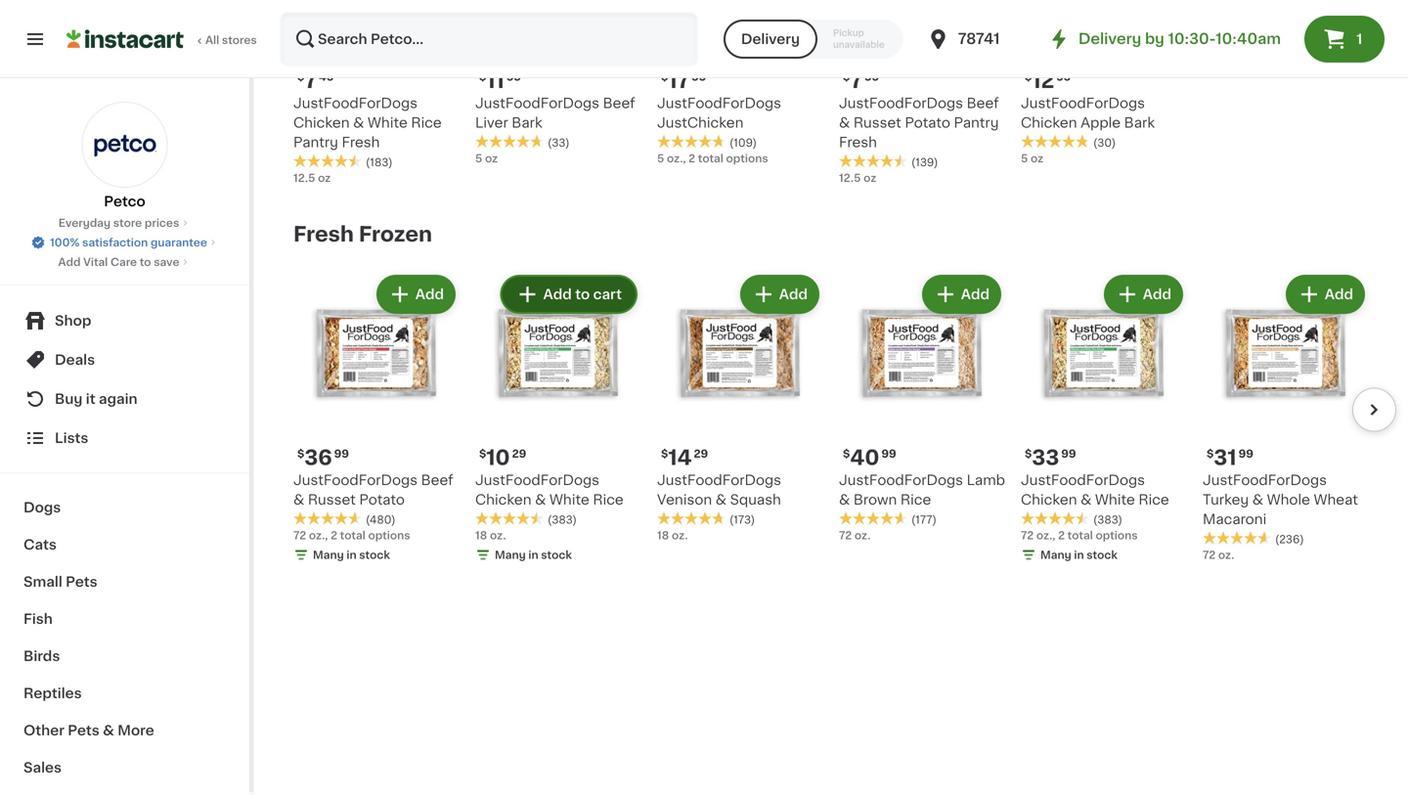 Task type: locate. For each thing, give the bounding box(es) containing it.
72 down 40
[[840, 530, 852, 541]]

12.5 up 'fresh frozen'
[[294, 173, 315, 183]]

0 vertical spatial to
[[140, 257, 151, 268]]

2 bark from the left
[[1125, 116, 1156, 130]]

justfoodfordogs chicken & white rice down $ 33 99
[[1022, 473, 1170, 507]]

1 horizontal spatial stock
[[541, 550, 572, 560]]

None search field
[[280, 12, 698, 67]]

justfoodfordogs inside justfoodfordogs chicken & white rice pantry fresh
[[294, 96, 418, 110]]

0 vertical spatial 72 oz.
[[840, 530, 871, 541]]

1 many from the left
[[313, 550, 344, 560]]

99 for 36
[[334, 448, 349, 459]]

oz. down brown
[[855, 530, 871, 541]]

2 95 from the left
[[692, 71, 707, 82]]

12.5 oz
[[294, 173, 331, 183], [840, 173, 877, 183]]

1 horizontal spatial many
[[495, 550, 526, 560]]

0 vertical spatial pets
[[66, 575, 98, 589]]

russet
[[854, 116, 902, 130], [308, 493, 356, 507]]

10:30-
[[1169, 32, 1216, 46]]

potato inside justfoodfordogs beef & russet potato
[[359, 493, 405, 507]]

add vital care to save link
[[58, 254, 191, 270]]

0 horizontal spatial 18
[[476, 530, 488, 541]]

(383)
[[548, 514, 577, 525], [1094, 514, 1123, 525]]

oz., down justchicken
[[667, 153, 686, 164]]

1 horizontal spatial beef
[[603, 96, 636, 110]]

99 right 36
[[334, 448, 349, 459]]

many down justfoodfordogs beef & russet potato
[[313, 550, 344, 560]]

1 in from the left
[[347, 550, 357, 560]]

stock for 33
[[1087, 550, 1118, 560]]

fresh frozen
[[294, 224, 432, 244]]

rice up (177)
[[901, 493, 932, 507]]

72 down 33
[[1022, 530, 1034, 541]]

0 horizontal spatial justfoodfordogs chicken & white rice
[[476, 473, 624, 507]]

100% satisfaction guarantee button
[[30, 231, 219, 250]]

72 oz. down brown
[[840, 530, 871, 541]]

oz for $ 12 95
[[1031, 153, 1044, 164]]

2 (383) from the left
[[1094, 514, 1123, 525]]

3 product group from the left
[[658, 271, 824, 543]]

pantry down $ 7 45
[[294, 135, 339, 149]]

0 horizontal spatial to
[[140, 257, 151, 268]]

oz. for 14
[[672, 530, 688, 541]]

in
[[347, 550, 357, 560], [529, 550, 539, 560], [1075, 550, 1085, 560]]

0 horizontal spatial stock
[[359, 550, 390, 560]]

18 down the 10
[[476, 530, 488, 541]]

bark right liver
[[512, 116, 543, 130]]

1 12.5 oz from the left
[[294, 173, 331, 183]]

1 horizontal spatial delivery
[[1079, 32, 1142, 46]]

justfoodfordogs
[[294, 96, 418, 110], [476, 96, 600, 110], [658, 96, 782, 110], [840, 96, 964, 110], [1022, 96, 1146, 110], [294, 473, 418, 487], [476, 473, 600, 487], [658, 473, 782, 487], [840, 473, 964, 487], [1022, 473, 1146, 487], [1204, 473, 1328, 487]]

72 oz., 2 total options down $ 33 99
[[1022, 530, 1139, 541]]

pantry
[[955, 116, 999, 130], [294, 135, 339, 149]]

2 horizontal spatial beef
[[967, 96, 1000, 110]]

1 5 from the left
[[476, 153, 483, 164]]

small
[[23, 575, 62, 589]]

rice left liver
[[411, 116, 442, 130]]

1 add button from the left
[[378, 277, 454, 312]]

petco logo image
[[82, 102, 168, 188]]

pets right small
[[66, 575, 98, 589]]

potato up "(139)"
[[905, 116, 951, 130]]

pets for other
[[68, 724, 100, 738]]

(236)
[[1276, 534, 1305, 545]]

29 right 14
[[694, 448, 709, 459]]

2 add button from the left
[[742, 277, 818, 312]]

justfoodfordogs down $ 10 29 on the bottom left of the page
[[476, 473, 600, 487]]

0 vertical spatial pantry
[[955, 116, 999, 130]]

1 horizontal spatial (383)
[[1094, 514, 1123, 525]]

12.5 oz up 'fresh frozen'
[[294, 173, 331, 183]]

$ inside $ 40 99
[[843, 448, 851, 459]]

3 many from the left
[[1041, 550, 1072, 560]]

rice inside justfoodfordogs chicken & white rice pantry fresh
[[411, 116, 442, 130]]

0 horizontal spatial beef
[[421, 473, 454, 487]]

justfoodfordogs down $ 33 99
[[1022, 473, 1146, 487]]

justfoodfordogs for $ 11 95
[[476, 96, 600, 110]]

vital
[[83, 257, 108, 268]]

whole
[[1268, 493, 1311, 507]]

many down $ 33 99
[[1041, 550, 1072, 560]]

2 down justfoodfordogs beef & russet potato
[[331, 530, 338, 541]]

29 for 10
[[512, 448, 527, 459]]

1 vertical spatial 72 oz.
[[1204, 550, 1235, 560]]

2 down justchicken
[[689, 153, 696, 164]]

14
[[669, 447, 692, 468]]

2 horizontal spatial 5
[[1022, 153, 1029, 164]]

72 oz., 2 total options down (480)
[[294, 530, 411, 541]]

pantry down '78741'
[[955, 116, 999, 130]]

$
[[297, 71, 305, 82], [479, 71, 487, 82], [661, 71, 669, 82], [843, 71, 851, 82], [1025, 71, 1033, 82], [297, 448, 305, 459], [479, 448, 487, 459], [661, 448, 669, 459], [843, 448, 851, 459], [1025, 448, 1033, 459], [1207, 448, 1215, 459]]

1 horizontal spatial 7
[[851, 70, 863, 91]]

2 many in stock from the left
[[495, 550, 572, 560]]

lamb
[[967, 473, 1006, 487]]

oz. down the 10
[[490, 530, 506, 541]]

5 down liver
[[476, 153, 483, 164]]

total
[[698, 153, 724, 164], [340, 530, 366, 541], [1068, 530, 1094, 541]]

pets inside other pets & more link
[[68, 724, 100, 738]]

bark inside justfoodfordogs chicken apple bark
[[1125, 116, 1156, 130]]

& for $ 36 99
[[294, 493, 305, 507]]

1 (383) from the left
[[548, 514, 577, 525]]

lists
[[55, 432, 88, 445]]

pets right other
[[68, 724, 100, 738]]

oz., down 33
[[1037, 530, 1056, 541]]

0 horizontal spatial pantry
[[294, 135, 339, 149]]

delivery by 10:30-10:40am
[[1079, 32, 1282, 46]]

3 stock from the left
[[1087, 550, 1118, 560]]

& inside the justfoodfordogs lamb & brown rice
[[840, 493, 851, 507]]

3 5 from the left
[[1022, 153, 1029, 164]]

oz., for 17
[[667, 153, 686, 164]]

$ inside $ 7 45
[[297, 71, 305, 82]]

1 horizontal spatial 72 oz.
[[1204, 550, 1235, 560]]

& inside justfoodfordogs chicken & white rice pantry fresh
[[353, 116, 364, 130]]

& inside justfoodfordogs venison & squash
[[716, 493, 727, 507]]

wheat
[[1315, 493, 1359, 507]]

1 72 oz., 2 total options from the left
[[294, 530, 411, 541]]

2 horizontal spatial in
[[1075, 550, 1085, 560]]

2 horizontal spatial many
[[1041, 550, 1072, 560]]

justfoodfordogs up justchicken
[[658, 96, 782, 110]]

product group containing 40
[[840, 271, 1006, 543]]

$ inside $ 7 95
[[843, 71, 851, 82]]

delivery up justfoodfordogs justchicken
[[742, 32, 800, 46]]

0 horizontal spatial 29
[[512, 448, 527, 459]]

3 95 from the left
[[865, 71, 880, 82]]

0 horizontal spatial 2
[[331, 530, 338, 541]]

1 29 from the left
[[512, 448, 527, 459]]

justchicken
[[658, 116, 744, 130]]

1 horizontal spatial to
[[576, 287, 590, 301]]

72 down 36
[[294, 530, 306, 541]]

1 horizontal spatial 12.5 oz
[[840, 173, 877, 183]]

18
[[476, 530, 488, 541], [658, 530, 670, 541]]

$ for $ 12 95
[[1025, 71, 1033, 82]]

delivery for delivery by 10:30-10:40am
[[1079, 32, 1142, 46]]

1 horizontal spatial many in stock
[[495, 550, 572, 560]]

1 18 oz. from the left
[[476, 530, 506, 541]]

product group
[[294, 271, 460, 567], [476, 271, 642, 567], [658, 271, 824, 543], [840, 271, 1006, 543], [1022, 271, 1188, 567], [1204, 271, 1370, 563]]

more
[[118, 724, 154, 738]]

item carousel region
[[266, 263, 1397, 576]]

0 horizontal spatial 5
[[476, 153, 483, 164]]

russet inside justfoodfordogs beef & russet potato pantry fresh
[[854, 116, 902, 130]]

oz up 'fresh frozen'
[[318, 173, 331, 183]]

1 horizontal spatial 29
[[694, 448, 709, 459]]

deals
[[55, 353, 95, 367]]

& for $ 31 99
[[1253, 493, 1264, 507]]

add for 14
[[780, 287, 808, 301]]

total down justchicken
[[698, 153, 724, 164]]

russet for 7
[[854, 116, 902, 130]]

40
[[851, 447, 880, 468]]

white inside justfoodfordogs chicken & white rice pantry fresh
[[368, 116, 408, 130]]

delivery
[[1079, 32, 1142, 46], [742, 32, 800, 46]]

sales
[[23, 761, 62, 775]]

1 horizontal spatial oz.,
[[667, 153, 686, 164]]

beef for 7
[[967, 96, 1000, 110]]

0 horizontal spatial potato
[[359, 493, 405, 507]]

add button for 40
[[924, 277, 1000, 312]]

2 stock from the left
[[541, 550, 572, 560]]

2 in from the left
[[529, 550, 539, 560]]

1 justfoodfordogs chicken & white rice from the left
[[476, 473, 624, 507]]

rice inside the justfoodfordogs lamb & brown rice
[[901, 493, 932, 507]]

to inside button
[[576, 287, 590, 301]]

0 horizontal spatial oz.,
[[309, 530, 328, 541]]

0 horizontal spatial (383)
[[548, 514, 577, 525]]

2 many from the left
[[495, 550, 526, 560]]

2 horizontal spatial total
[[1068, 530, 1094, 541]]

1 horizontal spatial in
[[529, 550, 539, 560]]

oz down justfoodfordogs beef & russet potato pantry fresh
[[864, 173, 877, 183]]

options
[[727, 153, 769, 164], [368, 530, 411, 541], [1096, 530, 1139, 541]]

stock for 36
[[359, 550, 390, 560]]

many
[[313, 550, 344, 560], [495, 550, 526, 560], [1041, 550, 1072, 560]]

& inside justfoodfordogs turkey & whole wheat macaroni
[[1253, 493, 1264, 507]]

12.5 oz for justfoodfordogs beef & russet potato pantry fresh
[[840, 173, 877, 183]]

72
[[294, 530, 306, 541], [840, 530, 852, 541], [1022, 530, 1034, 541], [1204, 550, 1216, 560]]

delivery inside "button"
[[742, 32, 800, 46]]

white for 7
[[368, 116, 408, 130]]

justfoodfordogs inside justfoodfordogs beef & russet potato
[[294, 473, 418, 487]]

oz. down macaroni
[[1219, 550, 1235, 560]]

1 horizontal spatial russet
[[854, 116, 902, 130]]

to
[[140, 257, 151, 268], [576, 287, 590, 301]]

0 horizontal spatial bark
[[512, 116, 543, 130]]

& for $ 40 99
[[840, 493, 851, 507]]

chicken down $ 12 95
[[1022, 116, 1078, 130]]

chicken down $ 10 29 on the bottom left of the page
[[476, 493, 532, 507]]

1 18 from the left
[[476, 530, 488, 541]]

95 right 12
[[1057, 71, 1072, 82]]

justfoodfordogs justchicken
[[658, 96, 782, 130]]

all stores
[[205, 35, 257, 45]]

0 horizontal spatial 72 oz.
[[840, 530, 871, 541]]

95 inside $ 12 95
[[1057, 71, 1072, 82]]

justfoodfordogs inside justfoodfordogs beef & russet potato pantry fresh
[[840, 96, 964, 110]]

other pets & more link
[[12, 712, 238, 750]]

0 vertical spatial russet
[[854, 116, 902, 130]]

oz., down justfoodfordogs beef & russet potato
[[309, 530, 328, 541]]

2 product group from the left
[[476, 271, 642, 567]]

1 7 from the left
[[305, 70, 317, 91]]

2 99 from the left
[[882, 448, 897, 459]]

add button for 36
[[378, 277, 454, 312]]

99 right 31
[[1239, 448, 1254, 459]]

12.5
[[294, 173, 315, 183], [840, 173, 861, 183]]

5 oz for 12
[[1022, 153, 1044, 164]]

$ inside the $ 36 99
[[297, 448, 305, 459]]

&
[[353, 116, 364, 130], [840, 116, 851, 130], [294, 493, 305, 507], [535, 493, 546, 507], [716, 493, 727, 507], [840, 493, 851, 507], [1081, 493, 1092, 507], [1253, 493, 1264, 507], [103, 724, 114, 738]]

to left cart
[[576, 287, 590, 301]]

potato inside justfoodfordogs beef & russet potato pantry fresh
[[905, 116, 951, 130]]

99
[[334, 448, 349, 459], [882, 448, 897, 459], [1062, 448, 1077, 459], [1239, 448, 1254, 459]]

store
[[113, 218, 142, 228]]

rice left venison
[[593, 493, 624, 507]]

white for 33
[[1096, 493, 1136, 507]]

4 95 from the left
[[1057, 71, 1072, 82]]

pets inside small pets "link"
[[66, 575, 98, 589]]

29 for 14
[[694, 448, 709, 459]]

2 horizontal spatial oz.,
[[1037, 530, 1056, 541]]

& inside justfoodfordogs beef & russet potato pantry fresh
[[840, 116, 851, 130]]

fresh for white
[[342, 135, 380, 149]]

17
[[669, 70, 690, 91]]

3 in from the left
[[1075, 550, 1085, 560]]

5 add button from the left
[[1288, 277, 1364, 312]]

(30)
[[1094, 137, 1117, 148]]

delivery left "by"
[[1079, 32, 1142, 46]]

1 vertical spatial russet
[[308, 493, 356, 507]]

99 inside the $ 36 99
[[334, 448, 349, 459]]

options for 33
[[1096, 530, 1139, 541]]

1 bark from the left
[[512, 116, 543, 130]]

justfoodfordogs down 45
[[294, 96, 418, 110]]

justfoodfordogs inside the justfoodfordogs beef liver bark
[[476, 96, 600, 110]]

0 horizontal spatial 7
[[305, 70, 317, 91]]

rice for 33
[[1139, 493, 1170, 507]]

2 horizontal spatial white
[[1096, 493, 1136, 507]]

0 horizontal spatial 5 oz
[[476, 153, 498, 164]]

0 horizontal spatial 72 oz., 2 total options
[[294, 530, 411, 541]]

satisfaction
[[82, 237, 148, 248]]

justfoodfordogs chicken & white rice
[[476, 473, 624, 507], [1022, 473, 1170, 507]]

1 horizontal spatial 18 oz.
[[658, 530, 688, 541]]

5
[[476, 153, 483, 164], [658, 153, 665, 164], [1022, 153, 1029, 164]]

stock
[[359, 550, 390, 560], [541, 550, 572, 560], [1087, 550, 1118, 560]]

bark inside the justfoodfordogs beef liver bark
[[512, 116, 543, 130]]

justfoodfordogs down $ 7 95
[[840, 96, 964, 110]]

2 justfoodfordogs chicken & white rice from the left
[[1022, 473, 1170, 507]]

5 for 17
[[658, 153, 665, 164]]

18 oz. for 14
[[658, 530, 688, 541]]

1 horizontal spatial potato
[[905, 116, 951, 130]]

0 horizontal spatial many in stock
[[313, 550, 390, 560]]

& for $ 14 29
[[716, 493, 727, 507]]

1 horizontal spatial 18
[[658, 530, 670, 541]]

5 oz for 11
[[476, 153, 498, 164]]

2 29 from the left
[[694, 448, 709, 459]]

3 99 from the left
[[1062, 448, 1077, 459]]

fresh down $ 7 95
[[840, 135, 878, 149]]

1 horizontal spatial total
[[698, 153, 724, 164]]

other
[[23, 724, 64, 738]]

2 horizontal spatial options
[[1096, 530, 1139, 541]]

5 oz down liver
[[476, 153, 498, 164]]

bark right apple
[[1125, 116, 1156, 130]]

99 inside $ 33 99
[[1062, 448, 1077, 459]]

russet down $ 7 95
[[854, 116, 902, 130]]

2 18 oz. from the left
[[658, 530, 688, 541]]

oz down justfoodfordogs chicken apple bark
[[1031, 153, 1044, 164]]

99 right 33
[[1062, 448, 1077, 459]]

1 stock from the left
[[359, 550, 390, 560]]

0 horizontal spatial russet
[[308, 493, 356, 507]]

0 horizontal spatial white
[[368, 116, 408, 130]]

justfoodfordogs chicken & white rice down $ 10 29 on the bottom left of the page
[[476, 473, 624, 507]]

2 down $ 33 99
[[1059, 530, 1066, 541]]

6 product group from the left
[[1204, 271, 1370, 563]]

18 oz. down the 10
[[476, 530, 506, 541]]

12.5 down justfoodfordogs beef & russet potato pantry fresh
[[840, 173, 861, 183]]

$ inside $ 11 95
[[479, 71, 487, 82]]

18 down venison
[[658, 530, 670, 541]]

12.5 oz down justfoodfordogs beef & russet potato pantry fresh
[[840, 173, 877, 183]]

$ for $ 14 29
[[661, 448, 669, 459]]

1 vertical spatial pantry
[[294, 135, 339, 149]]

& for $ 7 95
[[840, 116, 851, 130]]

4 add button from the left
[[1106, 277, 1182, 312]]

95 inside $ 11 95
[[507, 71, 521, 82]]

justfoodfordogs inside justfoodfordogs turkey & whole wheat macaroni
[[1204, 473, 1328, 487]]

chicken
[[294, 116, 350, 130], [1022, 116, 1078, 130], [476, 493, 532, 507], [1022, 493, 1078, 507]]

5 oz down justfoodfordogs chicken apple bark
[[1022, 153, 1044, 164]]

2 5 from the left
[[658, 153, 665, 164]]

1 horizontal spatial 5
[[658, 153, 665, 164]]

95 inside $ 7 95
[[865, 71, 880, 82]]

total down $ 33 99
[[1068, 530, 1094, 541]]

buy
[[55, 392, 83, 406]]

justfoodfordogs for $ 12 95
[[1022, 96, 1146, 110]]

7 for justfoodfordogs chicken & white rice pantry fresh
[[305, 70, 317, 91]]

2 horizontal spatial 2
[[1059, 530, 1066, 541]]

1 99 from the left
[[334, 448, 349, 459]]

7 down service type group
[[851, 70, 863, 91]]

potato up (480)
[[359, 493, 405, 507]]

1 horizontal spatial 2
[[689, 153, 696, 164]]

oz.
[[490, 530, 506, 541], [672, 530, 688, 541], [855, 530, 871, 541], [1219, 550, 1235, 560]]

add inside 'link'
[[58, 257, 81, 268]]

0 horizontal spatial 12.5
[[294, 173, 315, 183]]

potato
[[905, 116, 951, 130], [359, 493, 405, 507]]

justfoodfordogs up brown
[[840, 473, 964, 487]]

4 99 from the left
[[1239, 448, 1254, 459]]

1 vertical spatial to
[[576, 287, 590, 301]]

add to cart
[[544, 287, 622, 301]]

$ inside $ 14 29
[[661, 448, 669, 459]]

1 horizontal spatial options
[[727, 153, 769, 164]]

add button for 31
[[1288, 277, 1364, 312]]

2 horizontal spatial stock
[[1087, 550, 1118, 560]]

29 inside $ 10 29
[[512, 448, 527, 459]]

99 for 33
[[1062, 448, 1077, 459]]

justfoodfordogs chicken apple bark
[[1022, 96, 1156, 130]]

all
[[205, 35, 219, 45]]

0 vertical spatial potato
[[905, 116, 951, 130]]

pantry inside justfoodfordogs chicken & white rice pantry fresh
[[294, 135, 339, 149]]

0 horizontal spatial 12.5 oz
[[294, 173, 331, 183]]

oz., for 36
[[309, 530, 328, 541]]

1 5 oz from the left
[[476, 153, 498, 164]]

5 product group from the left
[[1022, 271, 1188, 567]]

4 product group from the left
[[840, 271, 1006, 543]]

product group containing 36
[[294, 271, 460, 567]]

(383) for 10
[[548, 514, 577, 525]]

1 horizontal spatial 12.5
[[840, 173, 861, 183]]

95 right 11
[[507, 71, 521, 82]]

white
[[368, 116, 408, 130], [550, 493, 590, 507], [1096, 493, 1136, 507]]

99 for 31
[[1239, 448, 1254, 459]]

add button
[[378, 277, 454, 312], [742, 277, 818, 312], [924, 277, 1000, 312], [1106, 277, 1182, 312], [1288, 277, 1364, 312]]

99 inside $ 40 99
[[882, 448, 897, 459]]

2 18 from the left
[[658, 530, 670, 541]]

1 vertical spatial pets
[[68, 724, 100, 738]]

justfoodfordogs for $ 31 99
[[1204, 473, 1328, 487]]

fresh inside justfoodfordogs chicken & white rice pantry fresh
[[342, 135, 380, 149]]

72 oz.
[[840, 530, 871, 541], [1204, 550, 1235, 560]]

1 product group from the left
[[294, 271, 460, 567]]

0 horizontal spatial 18 oz.
[[476, 530, 506, 541]]

fresh
[[342, 135, 380, 149], [840, 135, 878, 149], [294, 224, 354, 244]]

2 72 oz., 2 total options from the left
[[1022, 530, 1139, 541]]

oz., for 33
[[1037, 530, 1056, 541]]

chicken down $ 33 99
[[1022, 493, 1078, 507]]

many down $ 10 29 on the bottom left of the page
[[495, 550, 526, 560]]

1 horizontal spatial 5 oz
[[1022, 153, 1044, 164]]

1 many in stock from the left
[[313, 550, 390, 560]]

1 horizontal spatial pantry
[[955, 116, 999, 130]]

2 12.5 from the left
[[840, 173, 861, 183]]

justfoodfordogs up venison
[[658, 473, 782, 487]]

$ inside $ 17 95
[[661, 71, 669, 82]]

& inside justfoodfordogs beef & russet potato
[[294, 493, 305, 507]]

beef for 36
[[421, 473, 454, 487]]

$ for $ 7 45
[[297, 71, 305, 82]]

★★★★★
[[476, 135, 544, 148], [476, 135, 544, 148], [658, 135, 726, 148], [658, 135, 726, 148], [1022, 135, 1090, 148], [1022, 135, 1090, 148], [294, 154, 362, 168], [294, 154, 362, 168], [840, 154, 908, 168], [840, 154, 908, 168], [294, 512, 362, 525], [294, 512, 362, 525], [476, 512, 544, 525], [476, 512, 544, 525], [658, 512, 726, 525], [658, 512, 726, 525], [840, 512, 908, 525], [840, 512, 908, 525], [1022, 512, 1090, 525], [1022, 512, 1090, 525], [1204, 531, 1272, 545], [1204, 531, 1272, 545]]

2 for 17
[[689, 153, 696, 164]]

0 horizontal spatial options
[[368, 530, 411, 541]]

oz
[[485, 153, 498, 164], [1031, 153, 1044, 164], [318, 173, 331, 183], [864, 173, 877, 183]]

all stores link
[[67, 12, 258, 67]]

29 right the 10
[[512, 448, 527, 459]]

2 7 from the left
[[851, 70, 863, 91]]

in for 10
[[529, 550, 539, 560]]

1 horizontal spatial justfoodfordogs chicken & white rice
[[1022, 473, 1170, 507]]

chicken down $ 7 45
[[294, 116, 350, 130]]

turkey
[[1204, 493, 1250, 507]]

Search field
[[282, 14, 696, 65]]

2 5 oz from the left
[[1022, 153, 1044, 164]]

chicken inside justfoodfordogs chicken apple bark
[[1022, 116, 1078, 130]]

delivery by 10:30-10:40am link
[[1048, 27, 1282, 51]]

delivery inside 'link'
[[1079, 32, 1142, 46]]

0 horizontal spatial delivery
[[742, 32, 800, 46]]

5 down justchicken
[[658, 153, 665, 164]]

small pets link
[[12, 564, 238, 601]]

bark for 11
[[512, 116, 543, 130]]

2 horizontal spatial many in stock
[[1041, 550, 1118, 560]]

justfoodfordogs chicken & white rice for 10
[[476, 473, 624, 507]]

justfoodfordogs inside justfoodfordogs chicken apple bark
[[1022, 96, 1146, 110]]

72 oz. down macaroni
[[1204, 550, 1235, 560]]

justfoodfordogs up apple
[[1022, 96, 1146, 110]]

justfoodfordogs inside the justfoodfordogs lamb & brown rice
[[840, 473, 964, 487]]

18 oz. down venison
[[658, 530, 688, 541]]

29 inside $ 14 29
[[694, 448, 709, 459]]

russet down the $ 36 99
[[308, 493, 356, 507]]

$ for $ 10 29
[[479, 448, 487, 459]]

95 right 17 at the left of page
[[692, 71, 707, 82]]

fresh inside justfoodfordogs beef & russet potato pantry fresh
[[840, 135, 878, 149]]

$ 17 95
[[661, 70, 707, 91]]

72 oz., 2 total options
[[294, 530, 411, 541], [1022, 530, 1139, 541]]

in for 36
[[347, 550, 357, 560]]

5 down justfoodfordogs chicken apple bark
[[1022, 153, 1029, 164]]

95 inside $ 17 95
[[692, 71, 707, 82]]

1 95 from the left
[[507, 71, 521, 82]]

3 add button from the left
[[924, 277, 1000, 312]]

95 up justfoodfordogs beef & russet potato pantry fresh
[[865, 71, 880, 82]]

justfoodfordogs for $ 40 99
[[840, 473, 964, 487]]

options for 36
[[368, 530, 411, 541]]

to left save
[[140, 257, 151, 268]]

buy it again link
[[12, 380, 238, 419]]

justfoodfordogs down $ 11 95
[[476, 96, 600, 110]]

pantry for chicken
[[294, 135, 339, 149]]

$ inside $ 33 99
[[1025, 448, 1033, 459]]

(173)
[[730, 514, 756, 525]]

beef inside justfoodfordogs beef & russet potato
[[421, 473, 454, 487]]

russet for 36
[[308, 493, 356, 507]]

fresh up (183)
[[342, 135, 380, 149]]

0 horizontal spatial total
[[340, 530, 366, 541]]

everyday store prices
[[58, 218, 179, 228]]

add button for 33
[[1106, 277, 1182, 312]]

total down justfoodfordogs beef & russet potato
[[340, 530, 366, 541]]

12.5 oz for justfoodfordogs chicken & white rice pantry fresh
[[294, 173, 331, 183]]

0 horizontal spatial in
[[347, 550, 357, 560]]

1 vertical spatial potato
[[359, 493, 405, 507]]

beef inside the justfoodfordogs beef liver bark
[[603, 96, 636, 110]]

99 inside $ 31 99
[[1239, 448, 1254, 459]]

justfoodfordogs up whole at the bottom of page
[[1204, 473, 1328, 487]]

add to cart button
[[502, 277, 636, 312]]

2 12.5 oz from the left
[[840, 173, 877, 183]]

justfoodfordogs beef & russet potato pantry fresh
[[840, 96, 1000, 149]]

1 horizontal spatial bark
[[1125, 116, 1156, 130]]

7 left 45
[[305, 70, 317, 91]]

1 horizontal spatial 72 oz., 2 total options
[[1022, 530, 1139, 541]]

russet inside justfoodfordogs beef & russet potato
[[308, 493, 356, 507]]

$ inside $ 12 95
[[1025, 71, 1033, 82]]

$ inside $ 31 99
[[1207, 448, 1215, 459]]

1 12.5 from the left
[[294, 173, 315, 183]]

oz. down venison
[[672, 530, 688, 541]]

oz down liver
[[485, 153, 498, 164]]

5 for 11
[[476, 153, 483, 164]]

beef inside justfoodfordogs beef & russet potato pantry fresh
[[967, 96, 1000, 110]]

chicken inside justfoodfordogs chicken & white rice pantry fresh
[[294, 116, 350, 130]]

72 down macaroni
[[1204, 550, 1216, 560]]

0 horizontal spatial many
[[313, 550, 344, 560]]

1 horizontal spatial white
[[550, 493, 590, 507]]

1 button
[[1305, 16, 1386, 63]]

oz for $ 7 45
[[318, 173, 331, 183]]

99 right 40
[[882, 448, 897, 459]]

rice left turkey
[[1139, 493, 1170, 507]]

$ inside $ 10 29
[[479, 448, 487, 459]]

cats link
[[12, 526, 238, 564]]

3 many in stock from the left
[[1041, 550, 1118, 560]]

pantry inside justfoodfordogs beef & russet potato pantry fresh
[[955, 116, 999, 130]]

justfoodfordogs down the $ 36 99
[[294, 473, 418, 487]]



Task type: describe. For each thing, give the bounding box(es) containing it.
again
[[99, 392, 138, 406]]

33
[[1033, 447, 1060, 468]]

beef for 11
[[603, 96, 636, 110]]

options for 17
[[727, 153, 769, 164]]

lists link
[[12, 419, 238, 458]]

justfoodfordogs turkey & whole wheat macaroni
[[1204, 473, 1359, 526]]

5 oz., 2 total options
[[658, 153, 769, 164]]

birds
[[23, 650, 60, 663]]

care
[[111, 257, 137, 268]]

justfoodfordogs for $ 33 99
[[1022, 473, 1146, 487]]

chicken for 33
[[1022, 493, 1078, 507]]

chicken for 10
[[476, 493, 532, 507]]

justfoodfordogs chicken & white rice for 33
[[1022, 473, 1170, 507]]

18 oz. for 10
[[476, 530, 506, 541]]

total for 17
[[698, 153, 724, 164]]

7 for justfoodfordogs beef & russet potato pantry fresh
[[851, 70, 863, 91]]

to inside 'link'
[[140, 257, 151, 268]]

many for 36
[[313, 550, 344, 560]]

12.5 for justfoodfordogs beef & russet potato pantry fresh
[[840, 173, 861, 183]]

delivery button
[[724, 20, 818, 59]]

birds link
[[12, 638, 238, 675]]

justfoodfordogs chicken & white rice pantry fresh
[[294, 96, 442, 149]]

72 for 33
[[1022, 530, 1034, 541]]

(383) for 33
[[1094, 514, 1123, 525]]

99 for 40
[[882, 448, 897, 459]]

many in stock for 10
[[495, 550, 572, 560]]

dogs
[[23, 501, 61, 515]]

many in stock for 36
[[313, 550, 390, 560]]

it
[[86, 392, 96, 406]]

oz. for 10
[[490, 530, 506, 541]]

$ for $ 31 99
[[1207, 448, 1215, 459]]

pantry for beef
[[955, 116, 999, 130]]

72 oz., 2 total options for 33
[[1022, 530, 1139, 541]]

cart
[[594, 287, 622, 301]]

fish
[[23, 613, 53, 626]]

78741 button
[[927, 12, 1045, 67]]

11
[[487, 70, 505, 91]]

many in stock for 33
[[1041, 550, 1118, 560]]

10
[[487, 447, 510, 468]]

brown
[[854, 493, 898, 507]]

by
[[1146, 32, 1165, 46]]

potato for 7
[[905, 116, 951, 130]]

shop link
[[12, 301, 238, 341]]

$ for $ 7 95
[[843, 71, 851, 82]]

100%
[[50, 237, 80, 248]]

justfoodfordogs for $ 17 95
[[658, 96, 782, 110]]

dogs link
[[12, 489, 238, 526]]

31
[[1215, 447, 1237, 468]]

liver
[[476, 116, 509, 130]]

small pets
[[23, 575, 98, 589]]

$ for $ 36 99
[[297, 448, 305, 459]]

chicken for 7
[[294, 116, 350, 130]]

2 for 36
[[331, 530, 338, 541]]

cats
[[23, 538, 57, 552]]

72 for 36
[[294, 530, 306, 541]]

72 oz., 2 total options for 36
[[294, 530, 411, 541]]

$ 33 99
[[1025, 447, 1077, 468]]

delivery for delivery
[[742, 32, 800, 46]]

bark for 12
[[1125, 116, 1156, 130]]

add inside button
[[544, 287, 572, 301]]

justfoodfordogs lamb & brown rice
[[840, 473, 1006, 507]]

justfoodfordogs for $ 7 45
[[294, 96, 418, 110]]

chicken for 12
[[1022, 116, 1078, 130]]

reptiles
[[23, 687, 82, 701]]

95 for 12
[[1057, 71, 1072, 82]]

justfoodfordogs for $ 14 29
[[658, 473, 782, 487]]

72 oz. for 40
[[840, 530, 871, 541]]

justfoodfordogs beef liver bark
[[476, 96, 636, 130]]

stores
[[222, 35, 257, 45]]

72 for 40
[[840, 530, 852, 541]]

justfoodfordogs beef & russet potato
[[294, 473, 454, 507]]

(33)
[[548, 137, 570, 148]]

rice for 10
[[593, 493, 624, 507]]

petco link
[[82, 102, 168, 211]]

95 for 17
[[692, 71, 707, 82]]

$ 11 95
[[479, 70, 521, 91]]

1
[[1357, 32, 1363, 46]]

$ 36 99
[[297, 447, 349, 468]]

(109)
[[730, 137, 757, 148]]

total for 36
[[340, 530, 366, 541]]

95 for 7
[[865, 71, 880, 82]]

product group containing 31
[[1204, 271, 1370, 563]]

12
[[1033, 70, 1055, 91]]

instacart logo image
[[67, 27, 184, 51]]

$ 40 99
[[843, 447, 897, 468]]

add for 36
[[416, 287, 444, 301]]

add vital care to save
[[58, 257, 180, 268]]

oz. for 31
[[1219, 550, 1235, 560]]

fresh left frozen
[[294, 224, 354, 244]]

(177)
[[912, 514, 937, 525]]

rice for 7
[[411, 116, 442, 130]]

$ for $ 33 99
[[1025, 448, 1033, 459]]

(480)
[[366, 514, 396, 525]]

shop
[[55, 314, 91, 328]]

rice for 40
[[901, 493, 932, 507]]

petco
[[104, 195, 146, 208]]

potato for 36
[[359, 493, 405, 507]]

100% satisfaction guarantee
[[50, 237, 207, 248]]

product group containing 33
[[1022, 271, 1188, 567]]

justfoodfordogs venison & squash
[[658, 473, 782, 507]]

18 for 10
[[476, 530, 488, 541]]

buy it again
[[55, 392, 138, 406]]

12.5 for justfoodfordogs chicken & white rice pantry fresh
[[294, 173, 315, 183]]

(183)
[[366, 157, 393, 168]]

72 oz. for 31
[[1204, 550, 1235, 560]]

everyday store prices link
[[58, 215, 191, 231]]

sales link
[[12, 750, 238, 787]]

prices
[[145, 218, 179, 228]]

$ for $ 40 99
[[843, 448, 851, 459]]

$ 31 99
[[1207, 447, 1254, 468]]

5 for 12
[[1022, 153, 1029, 164]]

fish link
[[12, 601, 238, 638]]

$ 14 29
[[661, 447, 709, 468]]

10:40am
[[1216, 32, 1282, 46]]

(139)
[[912, 157, 939, 168]]

reptiles link
[[12, 675, 238, 712]]

$ 10 29
[[479, 447, 527, 468]]

$ 7 95
[[843, 70, 880, 91]]

white for 10
[[550, 493, 590, 507]]

78741
[[959, 32, 1000, 46]]

add for 31
[[1326, 287, 1354, 301]]

apple
[[1081, 116, 1121, 130]]

venison
[[658, 493, 713, 507]]

justfoodfordogs for $ 10 29
[[476, 473, 600, 487]]

many for 33
[[1041, 550, 1072, 560]]

deals link
[[12, 341, 238, 380]]

other pets & more
[[23, 724, 154, 738]]

fresh for russet
[[840, 135, 878, 149]]

oz for $ 11 95
[[485, 153, 498, 164]]

$ for $ 17 95
[[661, 71, 669, 82]]

stock for 10
[[541, 550, 572, 560]]

45
[[319, 71, 334, 82]]

add button for 14
[[742, 277, 818, 312]]

$ for $ 11 95
[[479, 71, 487, 82]]

& for $ 33 99
[[1081, 493, 1092, 507]]

& for $ 7 45
[[353, 116, 364, 130]]

add for 40
[[962, 287, 990, 301]]

oz for $ 7 95
[[864, 173, 877, 183]]

$ 7 45
[[297, 70, 334, 91]]

product group containing 10
[[476, 271, 642, 567]]

service type group
[[724, 20, 904, 59]]

product group containing 14
[[658, 271, 824, 543]]

18 for 14
[[658, 530, 670, 541]]

add for 33
[[1144, 287, 1172, 301]]

oz. for 40
[[855, 530, 871, 541]]



Task type: vqa. For each thing, say whether or not it's contained in the screenshot.
$14.25 Original Price: $19.00 ELEMENT
no



